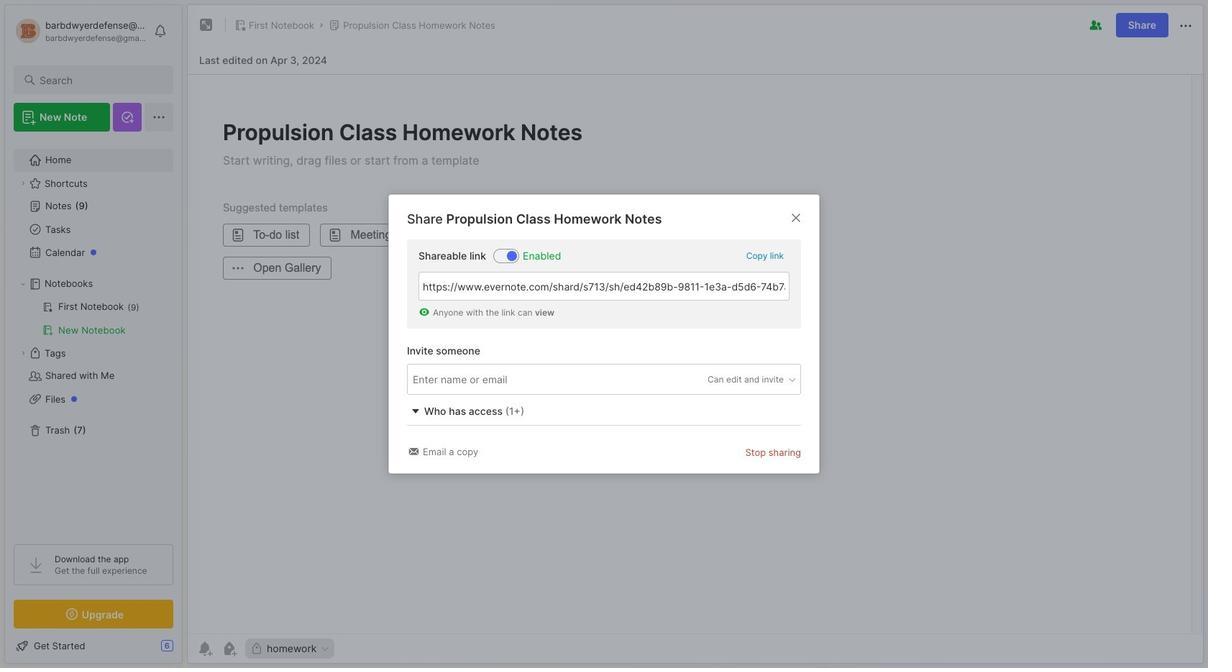 Task type: describe. For each thing, give the bounding box(es) containing it.
expand tags image
[[19, 349, 27, 358]]

Note Editor text field
[[188, 74, 1204, 634]]

group inside tree
[[14, 296, 173, 342]]

expand note image
[[198, 17, 215, 34]]

Add tag field
[[412, 372, 584, 387]]

tree inside "main" element
[[5, 140, 182, 532]]



Task type: vqa. For each thing, say whether or not it's contained in the screenshot.
the Start writing… text field
no



Task type: locate. For each thing, give the bounding box(es) containing it.
add tag image
[[221, 640, 238, 658]]

note window element
[[187, 4, 1204, 664]]

tree
[[5, 140, 182, 532]]

Search text field
[[40, 73, 160, 87]]

add a reminder image
[[196, 640, 214, 658]]

close image
[[788, 209, 805, 227]]

expand notebooks image
[[19, 280, 27, 288]]

shared link switcher image
[[507, 251, 517, 261]]

None search field
[[40, 71, 160, 88]]

Select permission field
[[681, 373, 798, 386]]

Shared URL text field
[[419, 272, 790, 301]]

none search field inside "main" element
[[40, 71, 160, 88]]

group
[[14, 296, 173, 342]]

main element
[[0, 0, 187, 668]]



